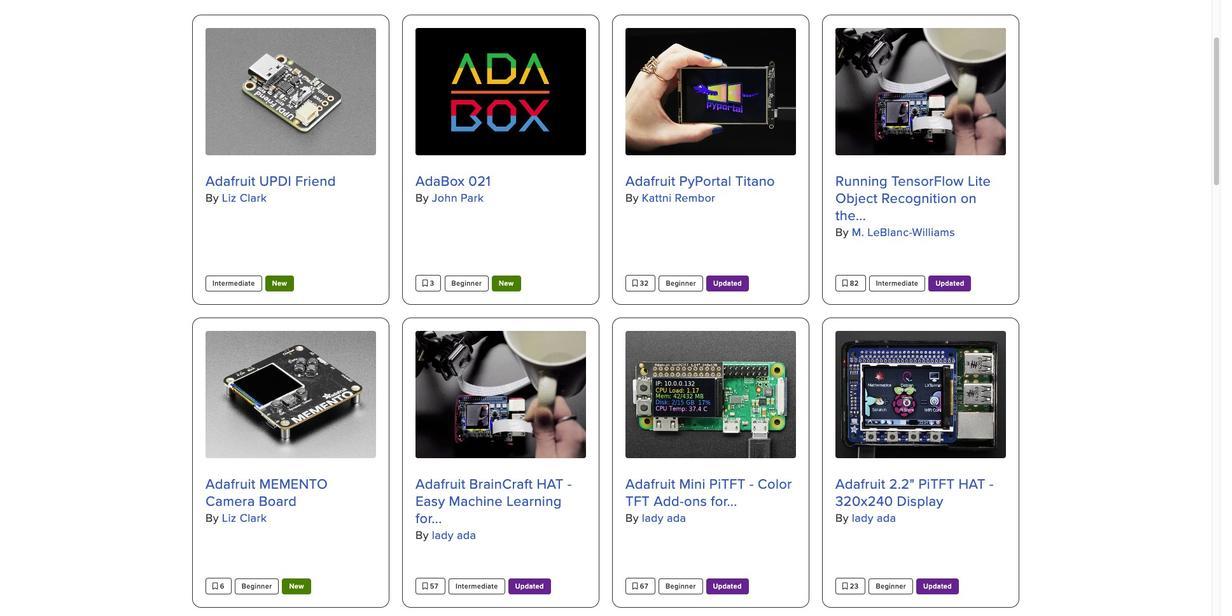 Task type: vqa. For each thing, say whether or not it's contained in the screenshot.
$3.95 in Adafruit Mono 2.5W Class D Audio Amplifier - PAM8302 $3.95 Add to Cart
no



Task type: locate. For each thing, give the bounding box(es) containing it.
updi
[[260, 171, 292, 191]]

beginner for 021
[[452, 278, 482, 288]]

0 horizontal spatial ada
[[457, 527, 476, 543]]

by
[[206, 190, 219, 206], [416, 190, 429, 206], [626, 190, 639, 206], [836, 224, 849, 240], [206, 510, 219, 526], [626, 510, 639, 526], [836, 510, 849, 526], [416, 527, 429, 543]]

m. leblanc-williams link
[[852, 224, 956, 240]]

ada
[[667, 510, 687, 526], [877, 510, 897, 526], [457, 527, 476, 543]]

updated for rembor
[[714, 278, 742, 288]]

2 horizontal spatial new
[[499, 278, 514, 288]]

2 pitft from the left
[[919, 474, 955, 494]]

-
[[568, 474, 572, 494], [750, 474, 754, 494], [990, 474, 994, 494]]

top angle view of the updi friend image
[[206, 28, 376, 155]]

0 horizontal spatial -
[[568, 474, 572, 494]]

adafruit inside adafruit braincraft hat - easy machine learning for... by lady ada
[[416, 474, 466, 494]]

- inside adafruit braincraft hat - easy machine learning for... by lady ada
[[568, 474, 572, 494]]

1 horizontal spatial for...
[[711, 491, 738, 511]]

2 liz from the top
[[222, 510, 237, 526]]

2 horizontal spatial -
[[990, 474, 994, 494]]

updated for on
[[936, 278, 965, 288]]

updated
[[714, 278, 742, 288], [936, 278, 965, 288], [516, 581, 544, 591], [713, 581, 742, 591], [924, 581, 953, 591]]

lady ada link down mini at the right of page
[[642, 510, 687, 526]]

2.2"
[[890, 474, 915, 494]]

1 vertical spatial liz
[[222, 510, 237, 526]]

adafruit left mini at the right of page
[[626, 474, 676, 494]]

1 horizontal spatial ada
[[667, 510, 687, 526]]

memento
[[260, 474, 328, 494]]

beginner right 23
[[876, 581, 907, 591]]

ons
[[684, 491, 707, 511]]

titano
[[736, 171, 776, 191]]

john
[[432, 190, 458, 206]]

2 horizontal spatial ada
[[877, 510, 897, 526]]

1 vertical spatial clark
[[240, 510, 267, 526]]

beginner right the '67'
[[666, 581, 696, 591]]

021
[[469, 171, 491, 191]]

adabox 021 by john park
[[416, 171, 491, 206]]

0 horizontal spatial lady ada link
[[432, 527, 476, 543]]

new
[[499, 278, 514, 288], [272, 278, 287, 289], [289, 581, 304, 591]]

for... left machine at bottom left
[[416, 508, 442, 529]]

adafruit 2.2" pitft hat - 320x240 display image
[[836, 331, 1007, 459]]

pitft inside adafruit mini pitft - color tft add-ons for... by lady ada
[[710, 474, 746, 494]]

1 vertical spatial liz clark link
[[222, 510, 267, 526]]

for... right the ons
[[711, 491, 738, 511]]

park
[[461, 190, 484, 206]]

beginner right 3
[[452, 278, 482, 288]]

adafruit inside the adafruit updi friend by liz clark
[[206, 171, 256, 191]]

adafruit left 2.2"
[[836, 474, 886, 494]]

pitft right mini at the right of page
[[710, 474, 746, 494]]

adafruit left pyportal
[[626, 171, 676, 191]]

liz inside the adafruit updi friend by liz clark
[[222, 190, 237, 206]]

0 horizontal spatial lady
[[432, 527, 454, 543]]

m.
[[852, 224, 865, 240]]

by inside adabox 021 by john park
[[416, 190, 429, 206]]

ada inside 'adafruit 2.2" pitft hat - 320x240 display by lady ada'
[[877, 510, 897, 526]]

- for pitft
[[750, 474, 754, 494]]

- for hat
[[568, 474, 572, 494]]

pitft inside 'adafruit 2.2" pitft hat - 320x240 display by lady ada'
[[919, 474, 955, 494]]

clark
[[240, 190, 267, 206], [240, 510, 267, 526]]

adafruit braincraft hat - easy machine learning for... link
[[416, 474, 586, 529]]

2 clark from the top
[[240, 510, 267, 526]]

2 horizontal spatial lady
[[852, 510, 874, 526]]

adafruit for liz
[[206, 474, 256, 494]]

adafruit pyportal titano image
[[626, 28, 796, 155]]

2 horizontal spatial intermediate
[[876, 278, 919, 288]]

by inside 'adafruit 2.2" pitft hat - 320x240 display by lady ada'
[[836, 510, 849, 526]]

adafruit for clark
[[206, 171, 256, 191]]

running
[[836, 171, 888, 191]]

lady ada link for tft
[[642, 510, 687, 526]]

clark inside adafruit memento camera board by liz clark
[[240, 510, 267, 526]]

adafruit updi friend by liz clark
[[206, 171, 336, 206]]

adafruit for rembor
[[626, 171, 676, 191]]

82
[[848, 278, 859, 289]]

camera
[[206, 491, 255, 511]]

adafruit inside adafruit mini pitft - color tft add-ons for... by lady ada
[[626, 474, 676, 494]]

adafruit updi friend link
[[206, 171, 376, 191]]

pitft for -
[[710, 474, 746, 494]]

1 horizontal spatial intermediate
[[456, 581, 498, 591]]

1 horizontal spatial pitft
[[919, 474, 955, 494]]

beginner for pyportal
[[666, 278, 696, 288]]

adafruit for 320x240
[[836, 474, 886, 494]]

adafruit inside 'adafruit 2.2" pitft hat - 320x240 display by lady ada'
[[836, 474, 886, 494]]

hat right braincraft
[[537, 474, 564, 494]]

lady left display
[[852, 510, 874, 526]]

new for memento
[[289, 581, 304, 591]]

ada down 2.2"
[[877, 510, 897, 526]]

lady ada link for machine
[[432, 527, 476, 543]]

adabox logo in green, yellow, orange, red, and blue stripes on the text image
[[416, 28, 586, 155]]

by inside running tensorflow lite object recognition on the... by m. leblanc-williams
[[836, 224, 849, 240]]

adafruit braincraft hat - easy machine learning for... by lady ada
[[416, 474, 572, 543]]

1 horizontal spatial new
[[289, 581, 304, 591]]

3 - from the left
[[990, 474, 994, 494]]

running tensorflow lite object recognition on the... link
[[836, 171, 1007, 225]]

lady ada link
[[642, 510, 687, 526], [852, 510, 897, 526], [432, 527, 476, 543]]

0 horizontal spatial intermediate
[[213, 278, 255, 289]]

beginner right 32
[[666, 278, 696, 288]]

for... inside adafruit mini pitft - color tft add-ons for... by lady ada
[[711, 491, 738, 511]]

1 horizontal spatial -
[[750, 474, 754, 494]]

object
[[836, 188, 878, 208]]

updated for machine
[[516, 581, 544, 591]]

adafruit pyportal titano by kattni rembor
[[626, 171, 776, 206]]

0 horizontal spatial for...
[[416, 508, 442, 529]]

1 liz from the top
[[222, 190, 237, 206]]

leblanc-
[[868, 224, 913, 240]]

0 vertical spatial liz
[[222, 190, 237, 206]]

adafruit mini pitft - color tft add-ons for... link
[[626, 474, 796, 511]]

adafruit left board
[[206, 474, 256, 494]]

adafruit
[[206, 171, 256, 191], [626, 171, 676, 191], [206, 474, 256, 494], [416, 474, 466, 494], [626, 474, 676, 494], [836, 474, 886, 494]]

lady
[[642, 510, 664, 526], [852, 510, 874, 526], [432, 527, 454, 543]]

liz left board
[[222, 510, 237, 526]]

adafruit left braincraft
[[416, 474, 466, 494]]

pitft
[[710, 474, 746, 494], [919, 474, 955, 494]]

2 horizontal spatial lady ada link
[[852, 510, 897, 526]]

liz left updi
[[222, 190, 237, 206]]

1 hat from the left
[[537, 474, 564, 494]]

the...
[[836, 205, 867, 225]]

lady left the ons
[[642, 510, 664, 526]]

by inside the adafruit updi friend by liz clark
[[206, 190, 219, 206]]

intermediate
[[876, 278, 919, 288], [213, 278, 255, 289], [456, 581, 498, 591]]

liz clark link
[[222, 190, 267, 206], [222, 510, 267, 526]]

hat
[[537, 474, 564, 494], [959, 474, 986, 494]]

lady down easy
[[432, 527, 454, 543]]

pitft right 2.2"
[[919, 474, 955, 494]]

machine
[[449, 491, 503, 511]]

john park link
[[432, 190, 484, 206]]

0 horizontal spatial pitft
[[710, 474, 746, 494]]

2 liz clark link from the top
[[222, 510, 267, 526]]

for...
[[711, 491, 738, 511], [416, 508, 442, 529]]

lady ada link for 320x240
[[852, 510, 897, 526]]

adafruit inside adafruit pyportal titano by kattni rembor
[[626, 171, 676, 191]]

ada down mini at the right of page
[[667, 510, 687, 526]]

- inside 'adafruit 2.2" pitft hat - 320x240 display by lady ada'
[[990, 474, 994, 494]]

32
[[638, 278, 649, 289]]

lady ada link down machine at bottom left
[[432, 527, 476, 543]]

2 - from the left
[[750, 474, 754, 494]]

board
[[259, 491, 297, 511]]

- inside adafruit mini pitft - color tft add-ons for... by lady ada
[[750, 474, 754, 494]]

kattni rembor link
[[642, 190, 716, 206]]

beginner
[[452, 278, 482, 288], [666, 278, 696, 288], [242, 581, 272, 591], [666, 581, 696, 591], [876, 581, 907, 591]]

1 - from the left
[[568, 474, 572, 494]]

1 liz clark link from the top
[[222, 190, 267, 206]]

by inside adafruit pyportal titano by kattni rembor
[[626, 190, 639, 206]]

adafruit memento camera board link
[[206, 474, 376, 511]]

williams
[[913, 224, 956, 240]]

1 horizontal spatial lady
[[642, 510, 664, 526]]

0 horizontal spatial new
[[272, 278, 287, 289]]

hat inside 'adafruit 2.2" pitft hat - 320x240 display by lady ada'
[[959, 474, 986, 494]]

pitft for hat
[[919, 474, 955, 494]]

1 clark from the top
[[240, 190, 267, 206]]

adafruit memento camera board by liz clark
[[206, 474, 328, 526]]

lady ada link down 2.2"
[[852, 510, 897, 526]]

6
[[218, 582, 225, 592]]

0 vertical spatial liz clark link
[[222, 190, 267, 206]]

0 vertical spatial clark
[[240, 190, 267, 206]]

liz
[[222, 190, 237, 206], [222, 510, 237, 526]]

2 hat from the left
[[959, 474, 986, 494]]

adafruit inside adafruit memento camera board by liz clark
[[206, 474, 256, 494]]

intermediate for adafruit braincraft hat - easy machine learning for...
[[456, 581, 498, 591]]

adafruit for tft
[[626, 474, 676, 494]]

1 pitft from the left
[[710, 474, 746, 494]]

ada down machine at bottom left
[[457, 527, 476, 543]]

1 horizontal spatial hat
[[959, 474, 986, 494]]

beginner right the 6
[[242, 581, 272, 591]]

beginner for memento
[[242, 581, 272, 591]]

mini
[[680, 474, 706, 494]]

hat right display
[[959, 474, 986, 494]]

color
[[758, 474, 792, 494]]

adabox
[[416, 171, 465, 191]]

adafruit left updi
[[206, 171, 256, 191]]

1 horizontal spatial lady ada link
[[642, 510, 687, 526]]

tft
[[626, 491, 650, 511]]

0 horizontal spatial hat
[[537, 474, 564, 494]]



Task type: describe. For each thing, give the bounding box(es) containing it.
adafruit pyportal titano link
[[626, 171, 796, 191]]

running tensorflow lite object recognition on the... by m. leblanc-williams
[[836, 171, 992, 240]]

liz clark link for board
[[222, 510, 267, 526]]

ada inside adafruit mini pitft - color tft add-ons for... by lady ada
[[667, 510, 687, 526]]

liz inside adafruit memento camera board by liz clark
[[222, 510, 237, 526]]

rembor
[[675, 190, 716, 206]]

adafruit mini pitft - color tft add-ons for raspberry pi image
[[626, 331, 796, 459]]

liz clark link for by
[[222, 190, 267, 206]]

by inside adafruit braincraft hat - easy machine learning for... by lady ada
[[416, 527, 429, 543]]

braincraft
[[470, 474, 533, 494]]

clark inside the adafruit updi friend by liz clark
[[240, 190, 267, 206]]

beginner for mini
[[666, 581, 696, 591]]

learning
[[507, 491, 562, 511]]

adafruit 2.2" pitft hat - 320x240 display link
[[836, 474, 1007, 511]]

pyportal
[[680, 171, 732, 191]]

intermediate for running tensorflow lite object recognition on the...
[[876, 278, 919, 288]]

lite
[[968, 171, 992, 191]]

57
[[428, 582, 439, 592]]

tensorflow
[[892, 171, 964, 191]]

easy
[[416, 491, 445, 511]]

adafruit mini pitft - color tft add-ons for... by lady ada
[[626, 474, 792, 526]]

23
[[848, 582, 859, 592]]

ada inside adafruit braincraft hat - easy machine learning for... by lady ada
[[457, 527, 476, 543]]

by inside adafruit memento camera board by liz clark
[[206, 510, 219, 526]]

adafruit 2.2" pitft hat - 320x240 display by lady ada
[[836, 474, 994, 526]]

beginner for 2.2"
[[876, 581, 907, 591]]

for... inside adafruit braincraft hat - easy machine learning for... by lady ada
[[416, 508, 442, 529]]

top angle view of the memento image
[[206, 331, 376, 459]]

updated for 320x240
[[924, 581, 953, 591]]

kattni
[[642, 190, 672, 206]]

display
[[897, 491, 944, 511]]

new for 021
[[499, 278, 514, 288]]

updated for tft
[[713, 581, 742, 591]]

add-
[[654, 491, 684, 511]]

3
[[428, 278, 435, 289]]

lady inside 'adafruit 2.2" pitft hat - 320x240 display by lady ada'
[[852, 510, 874, 526]]

67
[[638, 582, 649, 592]]

adafruit for machine
[[416, 474, 466, 494]]

320x240
[[836, 491, 894, 511]]

adabox 021 link
[[416, 171, 586, 191]]

friend
[[295, 171, 336, 191]]

by inside adafruit mini pitft - color tft add-ons for... by lady ada
[[626, 510, 639, 526]]

lady inside adafruit mini pitft - color tft add-ons for... by lady ada
[[642, 510, 664, 526]]

lady inside adafruit braincraft hat - easy machine learning for... by lady ada
[[432, 527, 454, 543]]

hat inside adafruit braincraft hat - easy machine learning for... by lady ada
[[537, 474, 564, 494]]

recognition
[[882, 188, 957, 208]]

on
[[961, 188, 977, 208]]



